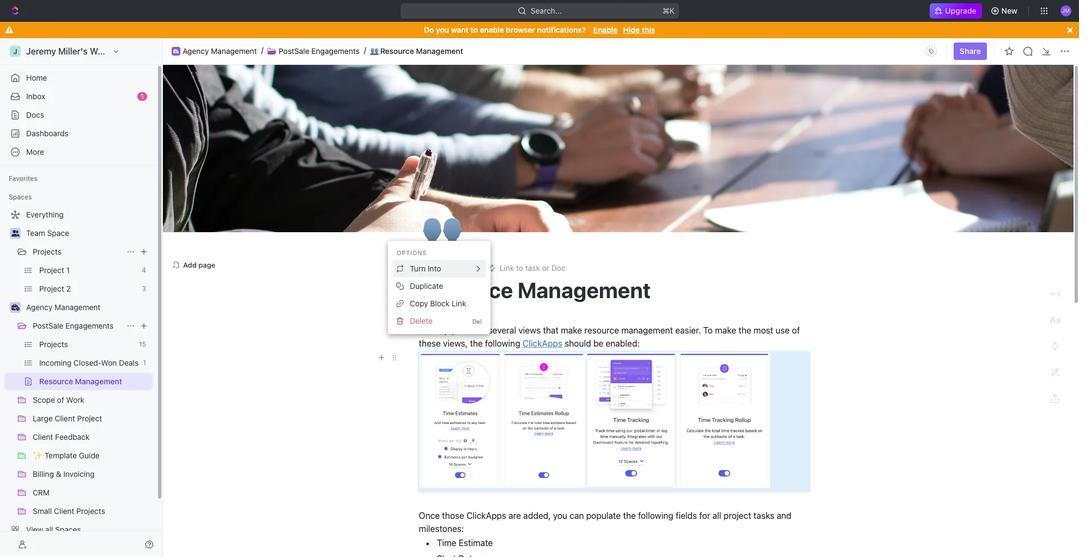 Task type: vqa. For each thing, say whether or not it's contained in the screenshot.
1st make from left
yes



Task type: locate. For each thing, give the bounding box(es) containing it.
once those clickapps are added, you can populate the following fields for all project tasks and milestones:
[[419, 511, 794, 533]]

0 horizontal spatial postsale engagements
[[33, 321, 114, 330]]

the inside 'once those clickapps are added, you can populate the following fields for all project tasks and milestones:'
[[623, 511, 636, 520]]

1 horizontal spatial you
[[553, 511, 568, 520]]

team space link
[[26, 225, 150, 242]]

0 horizontal spatial add
[[183, 260, 197, 269]]

0 horizontal spatial you
[[436, 25, 449, 34]]

user group image
[[11, 230, 19, 237]]

comment
[[446, 263, 479, 272]]

1 vertical spatial agency management
[[26, 303, 101, 312]]

0 horizontal spatial business time image
[[11, 304, 19, 311]]

following
[[485, 338, 520, 348], [638, 511, 674, 520]]

team
[[26, 228, 45, 238]]

clickup provides several views that make resource management easier. to make the most use of these views, the following
[[419, 325, 802, 348]]

delete
[[410, 316, 433, 325]]

milestones:
[[419, 524, 464, 533]]

1 vertical spatial postsale
[[33, 321, 63, 330]]

1 vertical spatial business time image
[[11, 304, 19, 311]]

the
[[739, 325, 752, 335], [470, 338, 483, 348], [623, 511, 636, 520]]

1 vertical spatial the
[[470, 338, 483, 348]]

agency
[[183, 46, 209, 55], [26, 303, 52, 312]]

1 horizontal spatial engagements
[[312, 46, 360, 55]]

1 vertical spatial postsale engagements link
[[33, 317, 122, 335]]

favorites
[[9, 174, 37, 183]]

enabled:
[[606, 338, 640, 348]]

0 horizontal spatial the
[[470, 338, 483, 348]]

0 vertical spatial agency management
[[183, 46, 257, 55]]

postsale engagements
[[279, 46, 360, 55], [33, 321, 114, 330]]

0 horizontal spatial engagements
[[65, 321, 114, 330]]

1 vertical spatial agency
[[26, 303, 52, 312]]

favorites button
[[4, 172, 42, 185]]

do you want to enable browser notifications? enable hide this
[[424, 25, 655, 34]]

make up should
[[561, 325, 582, 335]]

1 vertical spatial following
[[638, 511, 674, 520]]

agency for agency management link inside tree
[[26, 303, 52, 312]]

should
[[565, 338, 591, 348]]

project
[[724, 511, 752, 520]]

resource
[[380, 46, 414, 55], [418, 277, 513, 302]]

add up duplicate button
[[430, 263, 444, 272]]

tree
[[4, 206, 153, 557]]

the right populate
[[623, 511, 636, 520]]

1 horizontal spatial postsale engagements
[[279, 46, 360, 55]]

once
[[419, 511, 440, 520]]

1 vertical spatial postsale engagements
[[33, 321, 114, 330]]

resource down comment
[[418, 277, 513, 302]]

the down provides
[[470, 338, 483, 348]]

you
[[436, 25, 449, 34], [553, 511, 568, 520]]

agency management link for business time icon within tree
[[26, 299, 150, 316]]

1 horizontal spatial clickapps
[[523, 338, 563, 348]]

business time image
[[173, 49, 179, 53], [11, 304, 19, 311]]

resource right 👥
[[380, 46, 414, 55]]

the left the most
[[739, 325, 752, 335]]

clickapps link
[[523, 338, 563, 348]]

👥 resource management
[[370, 46, 463, 55]]

share
[[960, 46, 981, 56]]

of
[[792, 325, 800, 335]]

following down several
[[485, 338, 520, 348]]

0 vertical spatial following
[[485, 338, 520, 348]]

management
[[211, 46, 257, 55], [416, 46, 463, 55], [518, 277, 651, 302], [55, 303, 101, 312]]

agency inside tree
[[26, 303, 52, 312]]

and
[[777, 511, 792, 520]]

1 vertical spatial clickapps
[[467, 511, 506, 520]]

0 vertical spatial clickapps
[[523, 338, 563, 348]]

copy
[[410, 299, 428, 308]]

projects
[[33, 247, 61, 256]]

you right do at left
[[436, 25, 449, 34]]

block
[[430, 299, 450, 308]]

postsale engagements inside tree
[[33, 321, 114, 330]]

0 vertical spatial postsale
[[279, 46, 309, 55]]

postsale inside tree
[[33, 321, 63, 330]]

1 horizontal spatial postsale engagements link
[[279, 46, 360, 56]]

for
[[700, 511, 711, 520]]

0 horizontal spatial postsale engagements link
[[33, 317, 122, 335]]

0 horizontal spatial make
[[561, 325, 582, 335]]

you left can
[[553, 511, 568, 520]]

agency management for agency management link inside tree
[[26, 303, 101, 312]]

docs
[[26, 110, 44, 119]]

agency management link for rightmost business time icon
[[183, 46, 257, 56]]

clickup
[[419, 325, 450, 335]]

1 vertical spatial engagements
[[65, 321, 114, 330]]

1 horizontal spatial agency management link
[[183, 46, 257, 56]]

agency for agency management link corresponding to rightmost business time icon
[[183, 46, 209, 55]]

1 horizontal spatial agency management
[[183, 46, 257, 55]]

0 vertical spatial you
[[436, 25, 449, 34]]

engagements inside tree
[[65, 321, 114, 330]]

clickapps down that
[[523, 338, 563, 348]]

turn
[[410, 264, 426, 273]]

2 horizontal spatial the
[[739, 325, 752, 335]]

clickapps
[[523, 338, 563, 348], [467, 511, 506, 520]]

add comment
[[430, 263, 479, 272]]

0 vertical spatial agency management link
[[183, 46, 257, 56]]

0 horizontal spatial agency
[[26, 303, 52, 312]]

1 vertical spatial agency management link
[[26, 299, 150, 316]]

0 horizontal spatial agency management link
[[26, 299, 150, 316]]

1 horizontal spatial the
[[623, 511, 636, 520]]

0 horizontal spatial resource
[[380, 46, 414, 55]]

0 horizontal spatial agency management
[[26, 303, 101, 312]]

use
[[776, 325, 790, 335]]

spaces
[[9, 193, 32, 201]]

you inside 'once those clickapps are added, you can populate the following fields for all project tasks and milestones:'
[[553, 511, 568, 520]]

0 horizontal spatial clickapps
[[467, 511, 506, 520]]

agency management link
[[183, 46, 257, 56], [26, 299, 150, 316]]

turn into
[[410, 264, 441, 273]]

projects link
[[33, 243, 122, 261]]

upgrade link
[[930, 3, 982, 19]]

provides
[[452, 325, 486, 335]]

⌘k
[[663, 6, 675, 15]]

add left page
[[183, 260, 197, 269]]

clickapps left are
[[467, 511, 506, 520]]

1 vertical spatial you
[[553, 511, 568, 520]]

agency management
[[183, 46, 257, 55], [26, 303, 101, 312]]

notifications?
[[537, 25, 586, 34]]

add
[[183, 260, 197, 269], [430, 263, 444, 272]]

dashboards
[[26, 129, 68, 138]]

hide
[[623, 25, 640, 34]]

populate
[[586, 511, 621, 520]]

make
[[561, 325, 582, 335], [715, 325, 736, 335]]

1 horizontal spatial add
[[430, 263, 444, 272]]

copy block link
[[410, 299, 466, 308]]

add for add page
[[183, 260, 197, 269]]

tree containing team space
[[4, 206, 153, 557]]

0 vertical spatial business time image
[[173, 49, 179, 53]]

management inside tree
[[55, 303, 101, 312]]

views,
[[443, 338, 468, 348]]

0 vertical spatial engagements
[[312, 46, 360, 55]]

1 horizontal spatial postsale
[[279, 46, 309, 55]]

engagements
[[312, 46, 360, 55], [65, 321, 114, 330]]

1 horizontal spatial make
[[715, 325, 736, 335]]

1 horizontal spatial agency
[[183, 46, 209, 55]]

home
[[26, 73, 47, 82]]

that
[[543, 325, 559, 335]]

duplicate button
[[393, 277, 486, 295]]

make right to
[[715, 325, 736, 335]]

want
[[451, 25, 469, 34]]

2 vertical spatial the
[[623, 511, 636, 520]]

several
[[488, 325, 516, 335]]

do
[[424, 25, 434, 34]]

1 vertical spatial resource
[[418, 277, 513, 302]]

1 horizontal spatial following
[[638, 511, 674, 520]]

following inside clickup provides several views that make resource management easier. to make the most use of these views, the following
[[485, 338, 520, 348]]

0 vertical spatial agency
[[183, 46, 209, 55]]

agency management inside tree
[[26, 303, 101, 312]]

postsale
[[279, 46, 309, 55], [33, 321, 63, 330]]

following left fields
[[638, 511, 674, 520]]

sidebar navigation
[[0, 38, 163, 557]]

0 horizontal spatial postsale
[[33, 321, 63, 330]]

postsale engagements link
[[279, 46, 360, 56], [33, 317, 122, 335]]

space
[[47, 228, 69, 238]]

duplicate
[[410, 281, 443, 291]]

agency management link inside tree
[[26, 299, 150, 316]]

0 horizontal spatial following
[[485, 338, 520, 348]]

new
[[1002, 6, 1018, 15]]



Task type: describe. For each thing, give the bounding box(es) containing it.
are
[[509, 511, 521, 520]]

1 make from the left
[[561, 325, 582, 335]]

into
[[428, 264, 441, 273]]

copy block link button
[[393, 295, 486, 312]]

views
[[519, 325, 541, 335]]

enable
[[593, 25, 618, 34]]

tasks
[[754, 511, 775, 520]]

options
[[397, 249, 427, 256]]

home link
[[4, 69, 153, 87]]

time estimate
[[437, 538, 493, 548]]

turn into button
[[393, 260, 486, 277]]

resource
[[585, 325, 619, 335]]

new button
[[986, 2, 1024, 20]]

browser
[[506, 25, 535, 34]]

can
[[570, 511, 584, 520]]

inbox
[[26, 92, 45, 101]]

most
[[754, 325, 774, 335]]

1
[[141, 92, 144, 100]]

agency management for agency management link corresponding to rightmost business time icon
[[183, 46, 257, 55]]

docs link
[[4, 106, 153, 124]]

following inside 'once those clickapps are added, you can populate the following fields for all project tasks and milestones:'
[[638, 511, 674, 520]]

link
[[452, 299, 466, 308]]

0 vertical spatial postsale engagements
[[279, 46, 360, 55]]

to
[[471, 25, 478, 34]]

upgrade
[[945, 6, 977, 15]]

enable
[[480, 25, 504, 34]]

be
[[594, 338, 604, 348]]

to
[[703, 325, 713, 335]]

add for add comment
[[430, 263, 444, 272]]

management
[[621, 325, 673, 335]]

resource management
[[418, 277, 651, 302]]

clickapps should be enabled:
[[523, 338, 640, 348]]

dashboards link
[[4, 125, 153, 142]]

0 vertical spatial resource
[[380, 46, 414, 55]]

time
[[437, 538, 457, 548]]

all
[[713, 511, 721, 520]]

1 horizontal spatial business time image
[[173, 49, 179, 53]]

0 vertical spatial the
[[739, 325, 752, 335]]

team space
[[26, 228, 69, 238]]

business time image inside tree
[[11, 304, 19, 311]]

add page
[[183, 260, 215, 269]]

del
[[472, 318, 482, 325]]

2 make from the left
[[715, 325, 736, 335]]

search...
[[531, 6, 562, 15]]

added,
[[523, 511, 551, 520]]

0 vertical spatial postsale engagements link
[[279, 46, 360, 56]]

fields
[[676, 511, 697, 520]]

tree inside sidebar navigation
[[4, 206, 153, 557]]

estimate
[[459, 538, 493, 548]]

clickapps inside 'once those clickapps are added, you can populate the following fields for all project tasks and milestones:'
[[467, 511, 506, 520]]

this
[[642, 25, 655, 34]]

those
[[442, 511, 464, 520]]

these
[[419, 338, 441, 348]]

1 horizontal spatial resource
[[418, 277, 513, 302]]

👥
[[370, 47, 379, 55]]

page
[[199, 260, 215, 269]]

easier.
[[676, 325, 701, 335]]



